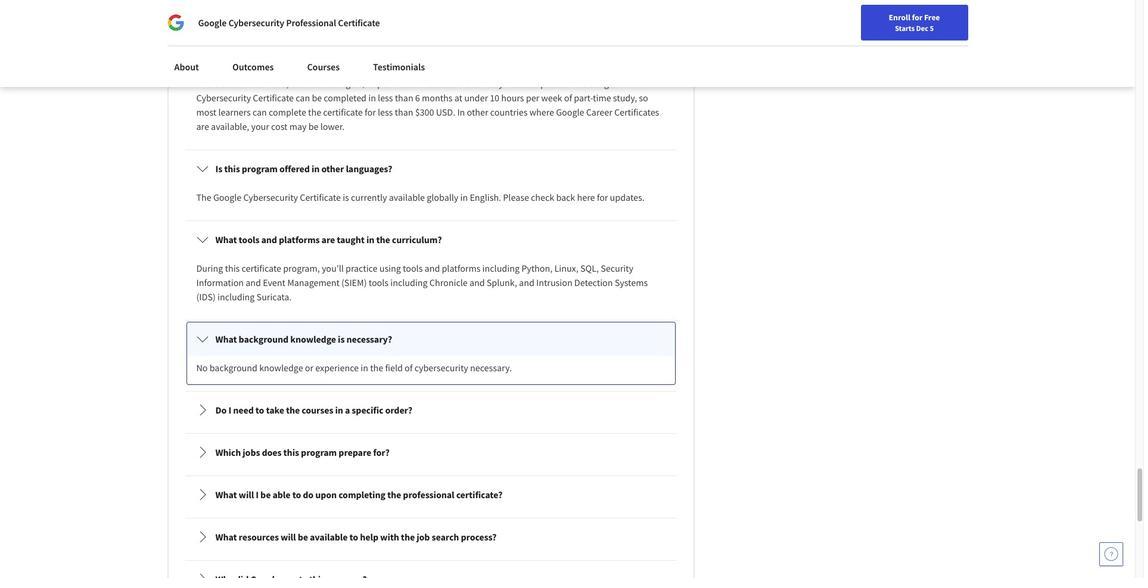 Task type: vqa. For each thing, say whether or not it's contained in the screenshot.
about the university
no



Task type: locate. For each thing, give the bounding box(es) containing it.
do i need to take the courses in a specific order? button
[[187, 394, 676, 427]]

1 horizontal spatial other
[[467, 106, 489, 118]]

background inside what background knowledge is necessary? "dropdown button"
[[239, 333, 289, 345]]

what left resources
[[216, 531, 237, 543]]

1 vertical spatial the
[[196, 192, 212, 203]]

0 horizontal spatial program
[[242, 163, 278, 175]]

of right field
[[405, 362, 413, 374]]

for up the dec
[[913, 12, 923, 23]]

1 horizontal spatial including
[[391, 277, 428, 289]]

including
[[483, 263, 520, 274], [391, 277, 428, 289], [218, 291, 255, 303]]

is left currently
[[343, 192, 349, 203]]

in down at
[[458, 106, 465, 118]]

0 vertical spatial for
[[913, 12, 923, 23]]

for right here
[[597, 192, 608, 203]]

2 vertical spatial this
[[284, 447, 299, 459]]

information
[[196, 277, 244, 289]]

1 vertical spatial including
[[391, 277, 428, 289]]

are down the most
[[196, 121, 209, 133]]

1 horizontal spatial per
[[526, 92, 540, 104]]

1 vertical spatial cybersecurity
[[196, 92, 251, 104]]

0 vertical spatial to
[[256, 404, 264, 416]]

0 vertical spatial tools
[[239, 234, 260, 246]]

than
[[395, 92, 414, 104], [395, 106, 414, 118]]

1 vertical spatial for
[[365, 106, 376, 118]]

months
[[422, 92, 453, 104]]

0 vertical spatial in
[[196, 78, 204, 90]]

testimonials link
[[366, 54, 432, 80]]

1 vertical spatial i
[[256, 489, 259, 501]]

2 vertical spatial including
[[218, 291, 255, 303]]

study,
[[614, 92, 638, 104]]

and
[[239, 78, 254, 90], [261, 234, 277, 246], [425, 263, 440, 274], [246, 277, 261, 289], [470, 277, 485, 289], [519, 277, 535, 289]]

certificate up event on the left top of page
[[242, 263, 281, 274]]

what for what background knowledge is necessary?
[[216, 333, 237, 345]]

None search field
[[170, 7, 456, 31]]

0 vertical spatial less
[[378, 92, 393, 104]]

including down information
[[218, 291, 255, 303]]

will
[[239, 489, 254, 501], [281, 531, 296, 543]]

4 what from the top
[[216, 531, 237, 543]]

0 vertical spatial will
[[239, 489, 254, 501]]

knowledge
[[291, 333, 336, 345], [259, 362, 303, 374]]

the up lower.
[[308, 106, 321, 118]]

this right does
[[284, 447, 299, 459]]

this for program
[[224, 163, 240, 175]]

1 horizontal spatial the
[[571, 78, 586, 90]]

1 horizontal spatial program
[[301, 447, 337, 459]]

which jobs does this program prepare for?
[[216, 447, 390, 459]]

0 vertical spatial certificate
[[323, 106, 363, 118]]

knowledge up or
[[291, 333, 336, 345]]

will left "able"
[[239, 489, 254, 501]]

including up splunk,
[[483, 263, 520, 274]]

in right offered
[[312, 163, 320, 175]]

be
[[312, 92, 322, 104], [309, 121, 319, 133], [261, 489, 271, 501], [298, 531, 308, 543]]

2 vertical spatial for
[[597, 192, 608, 203]]

0 horizontal spatial i
[[229, 404, 231, 416]]

what background knowledge is necessary? button
[[187, 323, 676, 356]]

1 vertical spatial less
[[378, 106, 393, 118]]

program inside dropdown button
[[301, 447, 337, 459]]

0 horizontal spatial the
[[196, 192, 212, 203]]

the inside the in the u.s. and canada, coursera charges $49 per month after the initial 7-day free trial period. the google cybersecurity certificate can be completed in less than 6 months at under 10 hours per week of part-time study, so most learners can complete the certificate for less than $300 usd. in other countries where google career certificates are available, your cost may be lower.
[[571, 78, 586, 90]]

0 vertical spatial available
[[389, 192, 425, 203]]

1 vertical spatial certificate
[[253, 92, 294, 104]]

do
[[216, 404, 227, 416]]

1 horizontal spatial for
[[597, 192, 608, 203]]

0 horizontal spatial tools
[[239, 234, 260, 246]]

cybersecurity down u.s.
[[196, 92, 251, 104]]

for
[[913, 12, 923, 23], [365, 106, 376, 118], [597, 192, 608, 203]]

certificate down canada, at the top left of page
[[253, 92, 294, 104]]

this right is
[[224, 163, 240, 175]]

and inside the in the u.s. and canada, coursera charges $49 per month after the initial 7-day free trial period. the google cybersecurity certificate can be completed in less than 6 months at under 10 hours per week of part-time study, so most learners can complete the certificate for less than $300 usd. in other countries where google career certificates are available, your cost may be lower.
[[239, 78, 254, 90]]

of
[[565, 92, 573, 104], [405, 362, 413, 374]]

in down about
[[196, 78, 204, 90]]

part-
[[574, 92, 593, 104]]

to left help
[[350, 531, 358, 543]]

other left languages?
[[322, 163, 344, 175]]

knowledge for is
[[291, 333, 336, 345]]

in
[[196, 78, 204, 90], [458, 106, 465, 118]]

3 what from the top
[[216, 489, 237, 501]]

program left offered
[[242, 163, 278, 175]]

complete
[[269, 106, 306, 118]]

certificate right "professional"
[[338, 17, 380, 29]]

per right $49
[[377, 78, 391, 90]]

other down the under
[[467, 106, 489, 118]]

and right u.s.
[[239, 78, 254, 90]]

what for what will i be able to do upon completing the professional certificate?
[[216, 489, 237, 501]]

systems
[[615, 277, 648, 289]]

to for i
[[293, 489, 301, 501]]

background for no
[[210, 362, 258, 374]]

the
[[206, 78, 219, 90], [442, 78, 455, 90], [308, 106, 321, 118], [377, 234, 390, 246], [370, 362, 384, 374], [286, 404, 300, 416], [388, 489, 401, 501], [401, 531, 415, 543]]

2 vertical spatial cybersecurity
[[244, 192, 298, 203]]

2 horizontal spatial to
[[350, 531, 358, 543]]

1 vertical spatial available
[[310, 531, 348, 543]]

1 vertical spatial are
[[322, 234, 335, 246]]

professional
[[403, 489, 455, 501]]

starts
[[896, 23, 915, 33]]

cybersecurity down offered
[[244, 192, 298, 203]]

2 vertical spatial to
[[350, 531, 358, 543]]

available left globally at the left of page
[[389, 192, 425, 203]]

1 horizontal spatial will
[[281, 531, 296, 543]]

(ids)
[[196, 291, 216, 303]]

certificate for cybersecurity
[[300, 192, 341, 203]]

1 horizontal spatial certificate
[[323, 106, 363, 118]]

program left prepare
[[301, 447, 337, 459]]

google down is
[[213, 192, 242, 203]]

is inside "dropdown button"
[[338, 333, 345, 345]]

1 horizontal spatial platforms
[[442, 263, 481, 274]]

0 horizontal spatial certificate
[[242, 263, 281, 274]]

canada,
[[256, 78, 289, 90]]

0 vertical spatial certificate
[[338, 17, 380, 29]]

languages?
[[346, 163, 393, 175]]

resources
[[239, 531, 279, 543]]

for down $49
[[365, 106, 376, 118]]

in down $49
[[369, 92, 376, 104]]

is left necessary?
[[338, 333, 345, 345]]

knowledge left or
[[259, 362, 303, 374]]

cybersecurity up outcomes on the top left of the page
[[229, 17, 285, 29]]

taught
[[337, 234, 365, 246]]

0 horizontal spatial per
[[377, 78, 391, 90]]

0 horizontal spatial for
[[365, 106, 376, 118]]

is
[[216, 163, 223, 175]]

i left "able"
[[256, 489, 259, 501]]

help center image
[[1105, 547, 1119, 562]]

upon
[[316, 489, 337, 501]]

cybersecurity
[[229, 17, 285, 29], [196, 92, 251, 104], [244, 192, 298, 203]]

event
[[263, 277, 286, 289]]

per down trial
[[526, 92, 540, 104]]

0 horizontal spatial available
[[310, 531, 348, 543]]

0 horizontal spatial of
[[405, 362, 413, 374]]

platforms inside dropdown button
[[279, 234, 320, 246]]

can down the coursera
[[296, 92, 310, 104]]

program
[[242, 163, 278, 175], [301, 447, 337, 459]]

do i need to take the courses in a specific order?
[[216, 404, 413, 416]]

offered
[[280, 163, 310, 175]]

2 horizontal spatial tools
[[403, 263, 423, 274]]

google cybersecurity professional certificate
[[198, 17, 380, 29]]

including down using
[[391, 277, 428, 289]]

background for what
[[239, 333, 289, 345]]

0 horizontal spatial can
[[253, 106, 267, 118]]

0 vertical spatial can
[[296, 92, 310, 104]]

1 vertical spatial will
[[281, 531, 296, 543]]

2 vertical spatial tools
[[369, 277, 389, 289]]

this up information
[[225, 263, 240, 274]]

what up during
[[216, 234, 237, 246]]

0 vertical spatial platforms
[[279, 234, 320, 246]]

with
[[380, 531, 399, 543]]

1 vertical spatial knowledge
[[259, 362, 303, 374]]

jobs
[[243, 447, 260, 459]]

what down which
[[216, 489, 237, 501]]

be down the coursera
[[312, 92, 322, 104]]

1 horizontal spatial to
[[293, 489, 301, 501]]

1 vertical spatial other
[[322, 163, 344, 175]]

and up event on the left top of page
[[261, 234, 277, 246]]

updates.
[[610, 192, 645, 203]]

2 what from the top
[[216, 333, 237, 345]]

certificate
[[323, 106, 363, 118], [242, 263, 281, 274]]

tools right using
[[403, 263, 423, 274]]

platforms
[[279, 234, 320, 246], [442, 263, 481, 274]]

0 horizontal spatial are
[[196, 121, 209, 133]]

available,
[[211, 121, 249, 133]]

to left do
[[293, 489, 301, 501]]

will right resources
[[281, 531, 296, 543]]

other
[[467, 106, 489, 118], [322, 163, 344, 175]]

please
[[503, 192, 529, 203]]

1 horizontal spatial in
[[458, 106, 465, 118]]

to
[[256, 404, 264, 416], [293, 489, 301, 501], [350, 531, 358, 543]]

0 vertical spatial than
[[395, 92, 414, 104]]

platforms up program, at the left top of page
[[279, 234, 320, 246]]

1 vertical spatial is
[[338, 333, 345, 345]]

program inside dropdown button
[[242, 163, 278, 175]]

platforms up chronicle
[[442, 263, 481, 274]]

1 vertical spatial background
[[210, 362, 258, 374]]

0 horizontal spatial other
[[322, 163, 344, 175]]

tools down using
[[369, 277, 389, 289]]

1 vertical spatial program
[[301, 447, 337, 459]]

0 vertical spatial program
[[242, 163, 278, 175]]

this inside during this certificate program, you'll practice using tools and platforms including python, linux, sql, security information and event management (siem) tools including chronicle and splunk, and intrusion detection systems (ids) including suricata.
[[225, 263, 240, 274]]

1 horizontal spatial of
[[565, 92, 573, 104]]

2 vertical spatial certificate
[[300, 192, 341, 203]]

this inside dropdown button
[[224, 163, 240, 175]]

certificate down is this program offered in other languages?
[[300, 192, 341, 203]]

what tools and platforms are taught in the curriculum? button
[[187, 223, 676, 257]]

1 vertical spatial than
[[395, 106, 414, 118]]

other inside the in the u.s. and canada, coursera charges $49 per month after the initial 7-day free trial period. the google cybersecurity certificate can be completed in less than 6 months at under 10 hours per week of part-time study, so most learners can complete the certificate for less than $300 usd. in other countries where google career certificates are available, your cost may be lower.
[[467, 106, 489, 118]]

google right google image
[[198, 17, 227, 29]]

2 horizontal spatial for
[[913, 12, 923, 23]]

tools up information
[[239, 234, 260, 246]]

background down suricata.
[[239, 333, 289, 345]]

0 vertical spatial background
[[239, 333, 289, 345]]

u.s.
[[221, 78, 237, 90]]

0 vertical spatial i
[[229, 404, 231, 416]]

available left help
[[310, 531, 348, 543]]

0 vertical spatial are
[[196, 121, 209, 133]]

are
[[196, 121, 209, 133], [322, 234, 335, 246]]

1 horizontal spatial tools
[[369, 277, 389, 289]]

available
[[389, 192, 425, 203], [310, 531, 348, 543]]

2 horizontal spatial including
[[483, 263, 520, 274]]

certificate down completed
[[323, 106, 363, 118]]

1 vertical spatial certificate
[[242, 263, 281, 274]]

certificate?
[[457, 489, 503, 501]]

1 vertical spatial to
[[293, 489, 301, 501]]

1 vertical spatial platforms
[[442, 263, 481, 274]]

certificate inside the in the u.s. and canada, coursera charges $49 per month after the initial 7-day free trial period. the google cybersecurity certificate can be completed in less than 6 months at under 10 hours per week of part-time study, so most learners can complete the certificate for less than $300 usd. in other countries where google career certificates are available, your cost may be lower.
[[253, 92, 294, 104]]

during this certificate program, you'll practice using tools and platforms including python, linux, sql, security information and event management (siem) tools including chronicle and splunk, and intrusion detection systems (ids) including suricata.
[[196, 263, 650, 303]]

1 what from the top
[[216, 234, 237, 246]]

per
[[377, 78, 391, 90], [526, 92, 540, 104]]

countries
[[491, 106, 528, 118]]

i
[[229, 404, 231, 416], [256, 489, 259, 501]]

can up 'your'
[[253, 106, 267, 118]]

certificate for professional
[[338, 17, 380, 29]]

0 vertical spatial other
[[467, 106, 489, 118]]

less
[[378, 92, 393, 104], [378, 106, 393, 118]]

available inside dropdown button
[[310, 531, 348, 543]]

what inside "dropdown button"
[[216, 333, 237, 345]]

are left taught
[[322, 234, 335, 246]]

python,
[[522, 263, 553, 274]]

0 vertical spatial this
[[224, 163, 240, 175]]

than left '6'
[[395, 92, 414, 104]]

background right no
[[210, 362, 258, 374]]

0 vertical spatial knowledge
[[291, 333, 336, 345]]

hours
[[502, 92, 525, 104]]

can
[[296, 92, 310, 104], [253, 106, 267, 118]]

1 vertical spatial this
[[225, 263, 240, 274]]

1 vertical spatial can
[[253, 106, 267, 118]]

what down (ids)
[[216, 333, 237, 345]]

certificate
[[338, 17, 380, 29], [253, 92, 294, 104], [300, 192, 341, 203]]

the left u.s.
[[206, 78, 219, 90]]

$49
[[361, 78, 376, 90]]

knowledge inside "dropdown button"
[[291, 333, 336, 345]]

1 horizontal spatial are
[[322, 234, 335, 246]]

to left take on the left of page
[[256, 404, 264, 416]]

able
[[273, 489, 291, 501]]

here
[[578, 192, 595, 203]]

dec
[[917, 23, 929, 33]]

the right take on the left of page
[[286, 404, 300, 416]]

i right do
[[229, 404, 231, 416]]

0 vertical spatial the
[[571, 78, 586, 90]]

job
[[417, 531, 430, 543]]

0 vertical spatial of
[[565, 92, 573, 104]]

than left $300
[[395, 106, 414, 118]]

to for will
[[350, 531, 358, 543]]

of left part-
[[565, 92, 573, 104]]

1 vertical spatial per
[[526, 92, 540, 104]]

tools
[[239, 234, 260, 246], [403, 263, 423, 274], [369, 277, 389, 289]]

0 horizontal spatial platforms
[[279, 234, 320, 246]]

english button
[[886, 0, 958, 39]]

you'll
[[322, 263, 344, 274]]

google
[[198, 17, 227, 29], [588, 78, 616, 90], [557, 106, 585, 118], [213, 192, 242, 203]]

0 vertical spatial including
[[483, 263, 520, 274]]



Task type: describe. For each thing, give the bounding box(es) containing it.
globally
[[427, 192, 459, 203]]

a
[[345, 404, 350, 416]]

initial
[[457, 78, 479, 90]]

what resources will be available to help with the job search process?
[[216, 531, 497, 543]]

english
[[907, 13, 936, 25]]

is this program offered in other languages?
[[216, 163, 393, 175]]

and up chronicle
[[425, 263, 440, 274]]

for inside the in the u.s. and canada, coursera charges $49 per month after the initial 7-day free trial period. the google cybersecurity certificate can be completed in less than 6 months at under 10 hours per week of part-time study, so most learners can complete the certificate for less than $300 usd. in other countries where google career certificates are available, your cost may be lower.
[[365, 106, 376, 118]]

outcomes
[[233, 61, 274, 73]]

intrusion
[[537, 277, 573, 289]]

necessary.
[[470, 362, 512, 374]]

splunk,
[[487, 277, 518, 289]]

take
[[266, 404, 284, 416]]

what will i be able to do upon completing the professional certificate?
[[216, 489, 503, 501]]

experience
[[316, 362, 359, 374]]

be left "able"
[[261, 489, 271, 501]]

security
[[601, 263, 634, 274]]

are inside dropdown button
[[322, 234, 335, 246]]

which
[[216, 447, 241, 459]]

$300
[[415, 106, 434, 118]]

prepare
[[339, 447, 372, 459]]

professional
[[286, 17, 336, 29]]

be down do
[[298, 531, 308, 543]]

for inside enroll for free starts dec 5
[[913, 12, 923, 23]]

free
[[925, 12, 941, 23]]

10
[[490, 92, 500, 104]]

coursera
[[291, 78, 327, 90]]

2 than from the top
[[395, 106, 414, 118]]

1 vertical spatial in
[[458, 106, 465, 118]]

under
[[465, 92, 488, 104]]

usd.
[[436, 106, 456, 118]]

outcomes link
[[225, 54, 281, 80]]

courses link
[[300, 54, 347, 80]]

what will i be able to do upon completing the professional certificate? button
[[187, 478, 676, 512]]

this for certificate
[[225, 263, 240, 274]]

enroll for free starts dec 5
[[889, 12, 941, 33]]

certificates
[[615, 106, 660, 118]]

certificate inside during this certificate program, you'll practice using tools and platforms including python, linux, sql, security information and event management (siem) tools including chronicle and splunk, and intrusion detection systems (ids) including suricata.
[[242, 263, 281, 274]]

need
[[233, 404, 254, 416]]

management
[[288, 277, 340, 289]]

1 than from the top
[[395, 92, 414, 104]]

what background knowledge is necessary?
[[216, 333, 392, 345]]

completing
[[339, 489, 386, 501]]

google down part-
[[557, 106, 585, 118]]

the left job at bottom
[[401, 531, 415, 543]]

after
[[421, 78, 440, 90]]

what for what resources will be available to help with the job search process?
[[216, 531, 237, 543]]

month
[[393, 78, 419, 90]]

sql,
[[581, 263, 599, 274]]

no background knowledge or experience in the field of cybersecurity necessary.
[[196, 362, 514, 374]]

linux,
[[555, 263, 579, 274]]

the up using
[[377, 234, 390, 246]]

detection
[[575, 277, 613, 289]]

5
[[930, 23, 934, 33]]

0 horizontal spatial in
[[196, 78, 204, 90]]

no
[[196, 362, 208, 374]]

in left english. on the top left of the page
[[461, 192, 468, 203]]

0 vertical spatial per
[[377, 78, 391, 90]]

1 horizontal spatial i
[[256, 489, 259, 501]]

suricata.
[[257, 291, 292, 303]]

knowledge for or
[[259, 362, 303, 374]]

what resources will be available to help with the job search process? button
[[187, 521, 676, 554]]

google image
[[167, 14, 184, 31]]

(siem)
[[342, 277, 367, 289]]

0 vertical spatial is
[[343, 192, 349, 203]]

lower.
[[321, 121, 345, 133]]

1 vertical spatial tools
[[403, 263, 423, 274]]

specific
[[352, 404, 384, 416]]

in left a
[[335, 404, 343, 416]]

in inside the in the u.s. and canada, coursera charges $49 per month after the initial 7-day free trial period. the google cybersecurity certificate can be completed in less than 6 months at under 10 hours per week of part-time study, so most learners can complete the certificate for less than $300 usd. in other countries where google career certificates are available, your cost may be lower.
[[369, 92, 376, 104]]

the right completing
[[388, 489, 401, 501]]

using
[[380, 263, 401, 274]]

chronicle
[[430, 277, 468, 289]]

be right may
[[309, 121, 319, 133]]

does
[[262, 447, 282, 459]]

and inside dropdown button
[[261, 234, 277, 246]]

0 horizontal spatial will
[[239, 489, 254, 501]]

and down python,
[[519, 277, 535, 289]]

shopping cart: 1 item image
[[857, 9, 880, 28]]

career
[[587, 106, 613, 118]]

the left field
[[370, 362, 384, 374]]

your
[[251, 121, 269, 133]]

1 horizontal spatial available
[[389, 192, 425, 203]]

7-
[[481, 78, 489, 90]]

this inside dropdown button
[[284, 447, 299, 459]]

the google cybersecurity certificate is currently available globally in english. please check back here for updates.
[[196, 192, 645, 203]]

1 horizontal spatial can
[[296, 92, 310, 104]]

order?
[[385, 404, 413, 416]]

charges
[[328, 78, 359, 90]]

practice
[[346, 263, 378, 274]]

at
[[455, 92, 463, 104]]

may
[[290, 121, 307, 133]]

period.
[[541, 78, 569, 90]]

in right experience at the left of page
[[361, 362, 368, 374]]

testimonials
[[373, 61, 425, 73]]

other inside dropdown button
[[322, 163, 344, 175]]

are inside the in the u.s. and canada, coursera charges $49 per month after the initial 7-day free trial period. the google cybersecurity certificate can be completed in less than 6 months at under 10 hours per week of part-time study, so most learners can complete the certificate for less than $300 usd. in other countries where google career certificates are available, your cost may be lower.
[[196, 121, 209, 133]]

program,
[[283, 263, 320, 274]]

0 horizontal spatial including
[[218, 291, 255, 303]]

currently
[[351, 192, 387, 203]]

and left event on the left top of page
[[246, 277, 261, 289]]

in right taught
[[367, 234, 375, 246]]

most
[[196, 106, 217, 118]]

search
[[432, 531, 459, 543]]

is this program offered in other languages? button
[[187, 152, 676, 186]]

and left splunk,
[[470, 277, 485, 289]]

of inside the in the u.s. and canada, coursera charges $49 per month after the initial 7-day free trial period. the google cybersecurity certificate can be completed in less than 6 months at under 10 hours per week of part-time study, so most learners can complete the certificate for less than $300 usd. in other countries where google career certificates are available, your cost may be lower.
[[565, 92, 573, 104]]

certificate inside the in the u.s. and canada, coursera charges $49 per month after the initial 7-day free trial period. the google cybersecurity certificate can be completed in less than 6 months at under 10 hours per week of part-time study, so most learners can complete the certificate for less than $300 usd. in other countries where google career certificates are available, your cost may be lower.
[[323, 106, 363, 118]]

the right after
[[442, 78, 455, 90]]

0 horizontal spatial to
[[256, 404, 264, 416]]

platforms inside during this certificate program, you'll practice using tools and platforms including python, linux, sql, security information and event management (siem) tools including chronicle and splunk, and intrusion detection systems (ids) including suricata.
[[442, 263, 481, 274]]

what for what tools and platforms are taught in the curriculum?
[[216, 234, 237, 246]]

1 vertical spatial of
[[405, 362, 413, 374]]

time
[[593, 92, 612, 104]]

completed
[[324, 92, 367, 104]]

or
[[305, 362, 314, 374]]

trial
[[523, 78, 539, 90]]

about
[[174, 61, 199, 73]]

help
[[360, 531, 379, 543]]

what tools and platforms are taught in the curriculum?
[[216, 234, 442, 246]]

tools inside dropdown button
[[239, 234, 260, 246]]

process?
[[461, 531, 497, 543]]

courses
[[307, 61, 340, 73]]

6
[[416, 92, 420, 104]]

0 vertical spatial cybersecurity
[[229, 17, 285, 29]]

field
[[385, 362, 403, 374]]

cybersecurity inside the in the u.s. and canada, coursera charges $49 per month after the initial 7-day free trial period. the google cybersecurity certificate can be completed in less than 6 months at under 10 hours per week of part-time study, so most learners can complete the certificate for less than $300 usd. in other countries where google career certificates are available, your cost may be lower.
[[196, 92, 251, 104]]

back
[[557, 192, 576, 203]]

google up time
[[588, 78, 616, 90]]



